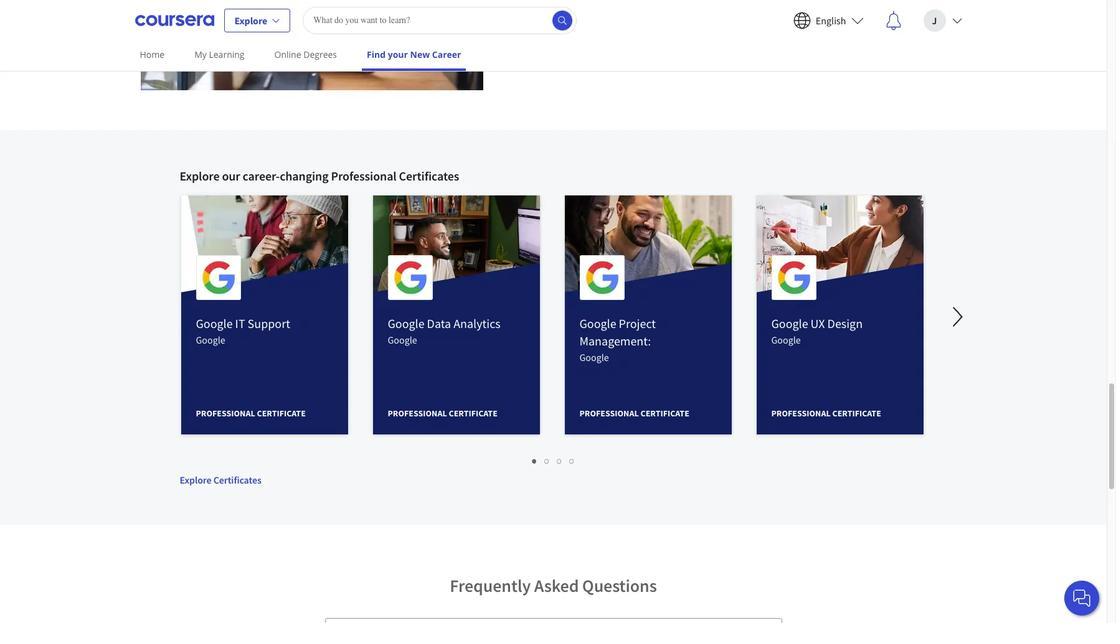 Task type: vqa. For each thing, say whether or not it's contained in the screenshot.
Analytics Certificate
yes



Task type: describe. For each thing, give the bounding box(es) containing it.
google ux design link
[[772, 316, 863, 332]]

english
[[816, 14, 847, 26]]

google left data
[[388, 316, 425, 332]]

coursera image
[[135, 10, 214, 30]]

our
[[222, 168, 240, 184]]

professional certificate for analytics
[[388, 408, 498, 420]]

career-
[[243, 168, 280, 184]]

j
[[933, 14, 938, 26]]

management:
[[580, 334, 652, 349]]

career academy - gateway certificates carousel element
[[174, 130, 1117, 532]]

home
[[140, 49, 165, 60]]

find your new career
[[367, 49, 461, 60]]

support
[[248, 316, 290, 332]]

practice
[[624, 29, 656, 41]]

project
[[619, 316, 656, 332]]

google data analytics google
[[388, 316, 501, 347]]

professional certificate for design
[[772, 408, 882, 420]]

1 vertical spatial your
[[388, 49, 408, 60]]

explore for explore
[[235, 14, 268, 26]]

3 button
[[554, 454, 566, 469]]

find your new career link
[[362, 41, 466, 71]]

0 vertical spatial your
[[712, 29, 731, 41]]

analytics
[[454, 316, 501, 332]]

online degrees link
[[270, 41, 342, 69]]

explore certificates link
[[180, 442, 928, 488]]

online
[[275, 49, 301, 60]]

changing
[[280, 168, 329, 184]]

google down management:
[[580, 352, 609, 364]]

professional for google it support
[[196, 408, 255, 420]]

google data analytics link
[[388, 316, 501, 332]]

google project management: link
[[580, 316, 656, 349]]

it
[[235, 316, 245, 332]]

4
[[570, 456, 575, 468]]

0 vertical spatial certificates
[[399, 168, 460, 184]]

virtual
[[814, 29, 840, 41]]

my learning link
[[190, 41, 250, 69]]

google ux design google
[[772, 316, 863, 347]]

online degrees
[[275, 49, 337, 60]]

google up management:
[[580, 316, 617, 332]]

What do you want to learn? text field
[[303, 7, 577, 34]]

my
[[195, 49, 207, 60]]

professional certificate for support
[[196, 408, 306, 420]]

certificate for design
[[833, 408, 882, 420]]

explore for explore our career-changing professional certificates
[[180, 168, 220, 184]]

explore button
[[224, 8, 291, 32]]

j button
[[914, 0, 973, 40]]

with
[[795, 29, 812, 41]]

data
[[427, 316, 451, 332]]

professional for google project management:
[[580, 408, 639, 420]]

new
[[410, 49, 430, 60]]

explore certificates
[[180, 474, 262, 487]]

ux
[[811, 316, 826, 332]]



Task type: locate. For each thing, give the bounding box(es) containing it.
frequently
[[450, 575, 531, 598]]

professional
[[331, 168, 397, 184], [196, 408, 255, 420], [388, 408, 447, 420], [580, 408, 639, 420], [772, 408, 831, 420]]

0 horizontal spatial certificates
[[214, 474, 262, 487]]

4 professional certificate from the left
[[772, 408, 882, 420]]

design
[[828, 316, 863, 332]]

list inside career academy - gateway certificates carousel element
[[180, 454, 928, 469]]

1
[[533, 456, 538, 468]]

professional certificate
[[196, 408, 306, 420], [388, 408, 498, 420], [580, 408, 690, 420], [772, 408, 882, 420]]

list
[[180, 454, 928, 469]]

list containing 1
[[180, 454, 928, 469]]

1 certificate from the left
[[257, 408, 306, 420]]

learning
[[209, 49, 245, 60]]

2 professional certificate from the left
[[388, 408, 498, 420]]

improve
[[676, 29, 710, 41]]

explore inside explore certificates link
[[180, 474, 212, 487]]

2 vertical spatial explore
[[180, 474, 212, 487]]

frequently asked questions
[[450, 575, 657, 598]]

english button
[[784, 0, 874, 40]]

your right improve
[[712, 29, 731, 41]]

interview
[[733, 29, 771, 41]]

practice and improve your interview skills with virtual feedback.
[[624, 29, 882, 41]]

your right find
[[388, 49, 408, 60]]

google
[[196, 316, 233, 332], [388, 316, 425, 332], [580, 316, 617, 332], [772, 316, 809, 332], [196, 334, 226, 347], [388, 334, 417, 347], [772, 334, 801, 347], [580, 352, 609, 364]]

asked
[[535, 575, 579, 598]]

google down google it support link
[[196, 334, 226, 347]]

2 button
[[541, 454, 554, 469]]

explore
[[235, 14, 268, 26], [180, 168, 220, 184], [180, 474, 212, 487]]

1 horizontal spatial your
[[712, 29, 731, 41]]

0 vertical spatial explore
[[235, 14, 268, 26]]

google left ux
[[772, 316, 809, 332]]

google down google data analytics link
[[388, 334, 417, 347]]

1 vertical spatial certificates
[[214, 474, 262, 487]]

google down google ux design link on the bottom
[[772, 334, 801, 347]]

certificate
[[257, 408, 306, 420], [449, 408, 498, 420], [641, 408, 690, 420], [833, 408, 882, 420]]

professional certificate for management:
[[580, 408, 690, 420]]

chat with us image
[[1073, 589, 1093, 609]]

google it support google
[[196, 316, 290, 347]]

certificates
[[399, 168, 460, 184], [214, 474, 262, 487]]

feedback.
[[842, 29, 882, 41]]

3 professional certificate from the left
[[580, 408, 690, 420]]

your
[[712, 29, 731, 41], [388, 49, 408, 60]]

explore inside explore dropdown button
[[235, 14, 268, 26]]

certificate for support
[[257, 408, 306, 420]]

professional for google ux design
[[772, 408, 831, 420]]

explore our career-changing professional certificates
[[180, 168, 460, 184]]

google it support link
[[196, 316, 290, 332]]

3 certificate from the left
[[641, 408, 690, 420]]

3
[[558, 456, 563, 468]]

4 certificate from the left
[[833, 408, 882, 420]]

skills
[[773, 29, 792, 41]]

professional for google data analytics
[[388, 408, 447, 420]]

2 certificate from the left
[[449, 408, 498, 420]]

None search field
[[303, 7, 577, 34]]

home link
[[135, 41, 170, 69]]

certificate for analytics
[[449, 408, 498, 420]]

0 horizontal spatial your
[[388, 49, 408, 60]]

google left it
[[196, 316, 233, 332]]

explore for explore certificates
[[180, 474, 212, 487]]

degrees
[[304, 49, 337, 60]]

and
[[659, 29, 674, 41]]

my learning
[[195, 49, 245, 60]]

2
[[545, 456, 550, 468]]

next slide image
[[943, 302, 973, 332]]

4 button
[[566, 454, 579, 469]]

career
[[432, 49, 461, 60]]

1 horizontal spatial certificates
[[399, 168, 460, 184]]

1 button
[[529, 454, 541, 469]]

questions
[[583, 575, 657, 598]]

google project management: google
[[580, 316, 656, 364]]

find
[[367, 49, 386, 60]]

1 professional certificate from the left
[[196, 408, 306, 420]]

certificate for management:
[[641, 408, 690, 420]]

1 vertical spatial explore
[[180, 168, 220, 184]]



